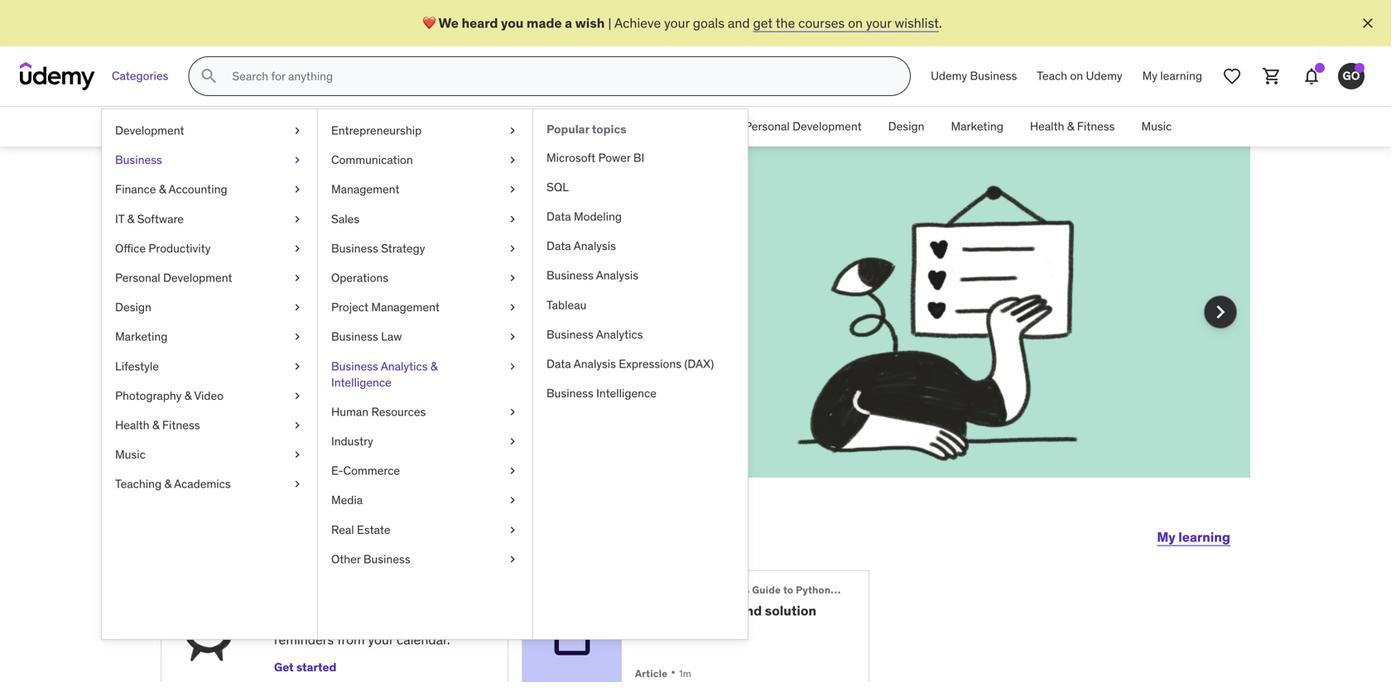 Task type: describe. For each thing, give the bounding box(es) containing it.
fitness for bottom health & fitness link
[[162, 418, 200, 433]]

real estate
[[331, 523, 391, 538]]

business analysis
[[547, 268, 639, 283]]

xsmall image for office productivity
[[291, 241, 304, 257]]

a inside did you make a wish?
[[452, 219, 472, 262]]

finance & accounting link for health & fitness
[[375, 107, 514, 147]]

and take the first step toward your goals.
[[265, 328, 508, 345]]

development for health & fitness
[[793, 119, 862, 134]]

strategy
[[381, 241, 425, 256]]

goals.
[[473, 328, 508, 345]]

python
[[796, 584, 831, 597]]

business link for health & fitness
[[302, 107, 375, 147]]

time to make it come true.
[[220, 309, 381, 326]]

toward
[[400, 328, 441, 345]]

ultimate
[[656, 584, 698, 597]]

learning,
[[298, 517, 418, 551]]

udemy business
[[931, 69, 1018, 83]]

get inside schedule time to learn a little each day adds up. get reminders from your calendar.
[[424, 613, 446, 630]]

business analytics
[[547, 327, 643, 342]]

1 vertical spatial my learning link
[[1158, 518, 1231, 558]]

data analysis expressions (dax)
[[547, 357, 714, 372]]

office productivity for health & fitness
[[623, 119, 718, 134]]

finance & accounting for health & fitness
[[389, 119, 501, 134]]

did
[[220, 219, 281, 262]]

topics
[[592, 122, 627, 137]]

xsmall image for project management
[[506, 300, 519, 316]]

(dax)
[[685, 357, 714, 372]]

teach on udemy
[[1038, 69, 1123, 83]]

tableau
[[547, 298, 587, 313]]

personal development link for lifestyle
[[102, 263, 317, 293]]

business down estate
[[364, 552, 411, 567]]

did you make a wish?
[[220, 219, 472, 303]]

on inside get the courses on your wishlist
[[478, 309, 493, 326]]

time
[[337, 588, 365, 605]]

media link
[[318, 486, 533, 516]]

to inside schedule time to learn a little each day adds up. get reminders from your calendar.
[[368, 588, 381, 605]]

business up operations
[[331, 241, 378, 256]]

business analytics & intelligence element
[[533, 109, 748, 640]]

marketing link for lifestyle
[[102, 322, 317, 352]]

& for photography & video link
[[185, 388, 192, 403]]

11. homework and solution link
[[635, 603, 843, 620]]

your left goals
[[665, 14, 690, 31]]

1 unread notification image
[[1316, 63, 1326, 73]]

xsmall image for real estate
[[506, 522, 519, 538]]

learning for 'my learning' link to the top
[[1161, 69, 1203, 83]]

close image
[[1360, 15, 1377, 31]]

marketing for lifestyle
[[115, 329, 168, 344]]

2 horizontal spatial the
[[776, 14, 796, 31]]

next image
[[1208, 299, 1235, 326]]

data for data analysis expressions (dax)
[[547, 357, 571, 372]]

wishlist inside get the courses on your wishlist
[[220, 328, 265, 345]]

other
[[331, 552, 361, 567]]

schedule time to learn a little each day adds up. get reminders from your calendar.
[[274, 588, 450, 649]]

go link
[[1332, 56, 1372, 96]]

calendar.
[[397, 632, 450, 649]]

teach on udemy link
[[1028, 56, 1133, 96]]

business down business analytics
[[547, 386, 594, 401]]

xsmall image for human resources
[[506, 404, 519, 421]]

and inside the ultimate beginners guide to python programming 11. homework and solution
[[739, 603, 762, 620]]

let's
[[161, 517, 223, 551]]

0 vertical spatial and
[[728, 14, 750, 31]]

1 vertical spatial health & fitness link
[[102, 411, 317, 440]]

personal for health & fitness
[[745, 119, 790, 134]]

xsmall image for e-commerce
[[506, 463, 519, 479]]

courses inside get the courses on your wishlist
[[428, 309, 475, 326]]

Search for anything text field
[[229, 62, 891, 90]]

first
[[345, 328, 368, 345]]

health & fitness for the right health & fitness link
[[1031, 119, 1116, 134]]

❤️   we heard you made a wish | achieve your goals and get the courses on your wishlist .
[[423, 14, 943, 31]]

& inside business analytics & intelligence
[[431, 359, 438, 374]]

xsmall image for lifestyle
[[291, 359, 304, 375]]

lifestyle
[[115, 359, 159, 374]]

software for health & fitness
[[550, 119, 596, 134]]

2 udemy from the left
[[1087, 69, 1123, 83]]

you inside did you make a wish?
[[287, 219, 348, 262]]

marketing link for health & fitness
[[938, 107, 1017, 147]]

xsmall image for teaching & academics
[[291, 477, 304, 493]]

business up tableau at the top
[[547, 268, 594, 283]]

to inside carousel element
[[252, 309, 264, 326]]

xsmall image for personal development
[[291, 270, 304, 286]]

operations link
[[318, 263, 533, 293]]

health & fitness for bottom health & fitness link
[[115, 418, 200, 433]]

to inside the ultimate beginners guide to python programming 11. homework and solution
[[784, 584, 794, 597]]

get for started
[[274, 661, 294, 675]]

learn
[[384, 588, 416, 605]]

up.
[[403, 613, 421, 630]]

lifestyle link
[[102, 352, 317, 381]]

sql
[[547, 180, 569, 195]]

music for the right the music link
[[1142, 119, 1173, 134]]

xsmall image for health & fitness
[[291, 418, 304, 434]]

true.
[[350, 309, 378, 326]]

each
[[315, 613, 344, 630]]

business law
[[331, 329, 402, 344]]

the ultimate beginners guide to python programming 11. homework and solution
[[635, 584, 901, 620]]

1 udemy from the left
[[931, 69, 968, 83]]

xsmall image for business
[[291, 152, 304, 168]]

article
[[635, 668, 668, 681]]

categories button
[[102, 56, 178, 96]]

.
[[939, 14, 943, 31]]

accounting for health & fitness
[[442, 119, 501, 134]]

business link for lifestyle
[[102, 145, 317, 175]]

little
[[286, 613, 312, 630]]

my learning for 'my learning' link to the top
[[1143, 69, 1203, 83]]

1m
[[679, 668, 692, 681]]

0 vertical spatial management
[[331, 182, 400, 197]]

1 horizontal spatial intelligence
[[597, 386, 657, 401]]

it & software for lifestyle
[[115, 212, 184, 226]]

goals
[[693, 14, 725, 31]]

xsmall image for sales
[[506, 211, 519, 227]]

development link
[[102, 116, 317, 145]]

teaching & academics
[[115, 477, 231, 492]]

start
[[229, 517, 293, 551]]

business intelligence
[[547, 386, 657, 401]]

article • 1m
[[635, 665, 692, 682]]

the
[[635, 584, 653, 597]]

sql link
[[534, 173, 748, 202]]

step
[[371, 328, 397, 345]]

your inside schedule time to learn a little each day adds up. get reminders from your calendar.
[[368, 632, 394, 649]]

it & software link for health & fitness
[[514, 107, 610, 147]]

❤️
[[423, 14, 436, 31]]

time
[[220, 309, 249, 326]]

your left .
[[867, 14, 892, 31]]

& for it & software link related to lifestyle
[[127, 212, 134, 226]]

management link
[[318, 175, 533, 204]]

commerce
[[343, 464, 400, 479]]

1 horizontal spatial courses
[[799, 14, 845, 31]]

business up communication
[[315, 119, 362, 134]]

project
[[331, 300, 369, 315]]

real
[[331, 523, 354, 538]]

finance & accounting for lifestyle
[[115, 182, 227, 197]]

and inside carousel element
[[268, 328, 290, 345]]

office for health & fitness
[[623, 119, 654, 134]]

get the courses on your wishlist link
[[220, 309, 522, 345]]

get the courses on your wishlist
[[220, 309, 522, 345]]

take
[[293, 328, 319, 345]]

heard
[[462, 14, 498, 31]]

teaching
[[115, 477, 162, 492]]

design for health & fitness
[[889, 119, 925, 134]]

development inside development link
[[115, 123, 184, 138]]

business strategy
[[331, 241, 425, 256]]

shopping cart with 0 items image
[[1263, 66, 1283, 86]]

microsoft power bi
[[547, 150, 645, 165]]

software for lifestyle
[[137, 212, 184, 226]]

1 horizontal spatial you
[[501, 14, 524, 31]]

business analytics & intelligence
[[331, 359, 438, 390]]

xsmall image for communication
[[506, 152, 519, 168]]

development for lifestyle
[[163, 270, 232, 285]]

your inside get the courses on your wishlist
[[496, 309, 522, 326]]

categories
[[112, 69, 168, 83]]

project management
[[331, 300, 440, 315]]

teach
[[1038, 69, 1068, 83]]

get the courses on your wishlist link
[[754, 14, 939, 31]]

power
[[599, 150, 631, 165]]

1 horizontal spatial a
[[565, 14, 573, 31]]

health for bottom health & fitness link
[[115, 418, 150, 433]]

business inside business analytics & intelligence
[[331, 359, 378, 374]]

office productivity link for health & fitness
[[610, 107, 732, 147]]

communication link
[[318, 145, 533, 175]]

intelligence inside business analytics & intelligence
[[331, 375, 392, 390]]

•
[[671, 665, 676, 682]]

productivity for lifestyle
[[149, 241, 211, 256]]

wish
[[576, 14, 605, 31]]

xsmall image for industry
[[506, 434, 519, 450]]

xsmall image for development
[[291, 123, 304, 139]]

1 vertical spatial music link
[[102, 440, 317, 470]]



Task type: locate. For each thing, give the bounding box(es) containing it.
human resources link
[[318, 398, 533, 427]]

xsmall image inside teaching & academics 'link'
[[291, 477, 304, 493]]

my for the bottom 'my learning' link
[[1158, 529, 1176, 546]]

and left take
[[268, 328, 290, 345]]

analysis for data analysis expressions (dax)
[[574, 357, 616, 372]]

estate
[[357, 523, 391, 538]]

health & fitness link down teach on udemy link
[[1017, 107, 1129, 147]]

analysis down business analytics
[[574, 357, 616, 372]]

industry link
[[318, 427, 533, 457]]

1 vertical spatial management
[[372, 300, 440, 315]]

xsmall image for other business
[[506, 552, 519, 568]]

finance & accounting up communication link
[[389, 119, 501, 134]]

personal development
[[745, 119, 862, 134], [115, 270, 232, 285]]

human resources
[[331, 405, 426, 420]]

your down adds
[[368, 632, 394, 649]]

0 vertical spatial the
[[776, 14, 796, 31]]

xsmall image for music
[[291, 447, 304, 463]]

personal development for lifestyle
[[115, 270, 232, 285]]

1 vertical spatial personal development
[[115, 270, 232, 285]]

1 vertical spatial office productivity link
[[102, 234, 317, 263]]

other business
[[331, 552, 411, 567]]

xsmall image for it & software
[[291, 211, 304, 227]]

a up the operations link
[[452, 219, 472, 262]]

marketing link
[[938, 107, 1017, 147], [102, 322, 317, 352]]

0 horizontal spatial personal
[[115, 270, 160, 285]]

business analysis link
[[534, 261, 748, 291]]

popular topics
[[547, 122, 627, 137]]

0 horizontal spatial wishlist
[[220, 328, 265, 345]]

teaching & academics link
[[102, 470, 317, 499]]

academics
[[174, 477, 231, 492]]

personal development for health & fitness
[[745, 119, 862, 134]]

marketing for health & fitness
[[952, 119, 1004, 134]]

law
[[381, 329, 402, 344]]

the
[[776, 14, 796, 31], [405, 309, 425, 326], [322, 328, 341, 345]]

1 vertical spatial music
[[115, 447, 146, 462]]

1 horizontal spatial marketing
[[952, 119, 1004, 134]]

data analysis expressions (dax) link
[[534, 350, 748, 379]]

0 horizontal spatial music link
[[102, 440, 317, 470]]

xsmall image for marketing
[[291, 329, 304, 345]]

the right 'get' at the top right of the page
[[776, 14, 796, 31]]

1 horizontal spatial software
[[550, 119, 596, 134]]

finance for health & fitness
[[389, 119, 430, 134]]

2 horizontal spatial to
[[784, 584, 794, 597]]

sales link
[[318, 204, 533, 234]]

entrepreneurship link
[[318, 116, 533, 145]]

xsmall image inside business link
[[291, 152, 304, 168]]

marketing down udemy business link
[[952, 119, 1004, 134]]

intelligence up human
[[331, 375, 392, 390]]

1 horizontal spatial personal development
[[745, 119, 862, 134]]

accounting
[[442, 119, 501, 134], [169, 182, 227, 197]]

1 vertical spatial the
[[405, 309, 425, 326]]

0 vertical spatial finance & accounting link
[[375, 107, 514, 147]]

0 horizontal spatial fitness
[[162, 418, 200, 433]]

analysis up business analysis
[[574, 239, 616, 254]]

1 vertical spatial fitness
[[162, 418, 200, 433]]

it
[[303, 309, 311, 326]]

0 vertical spatial personal
[[745, 119, 790, 134]]

expressions
[[619, 357, 682, 372]]

& inside teaching & academics 'link'
[[164, 477, 172, 492]]

1 horizontal spatial on
[[848, 14, 863, 31]]

xsmall image for management
[[506, 182, 519, 198]]

finance for lifestyle
[[115, 182, 156, 197]]

data down data modeling
[[547, 239, 571, 254]]

1 vertical spatial on
[[1071, 69, 1084, 83]]

submit search image
[[199, 66, 219, 86]]

& for finance & accounting link corresponding to health & fitness
[[432, 119, 440, 134]]

to up "solution"
[[784, 584, 794, 597]]

fitness down photography & video on the left bottom of page
[[162, 418, 200, 433]]

xsmall image inside design link
[[291, 300, 304, 316]]

xsmall image for design
[[291, 300, 304, 316]]

accounting for lifestyle
[[169, 182, 227, 197]]

finance & accounting link for lifestyle
[[102, 175, 317, 204]]

0 vertical spatial my learning link
[[1133, 56, 1213, 96]]

xsmall image
[[506, 123, 519, 139], [291, 152, 304, 168], [506, 152, 519, 168], [506, 211, 519, 227], [291, 241, 304, 257], [506, 241, 519, 257], [291, 270, 304, 286], [291, 300, 304, 316], [291, 418, 304, 434], [506, 434, 519, 450], [291, 447, 304, 463], [506, 493, 519, 509], [506, 522, 519, 538], [506, 552, 519, 568]]

& for bottom health & fitness link
[[152, 418, 160, 433]]

analytics for business analytics & intelligence
[[381, 359, 428, 374]]

development
[[793, 119, 862, 134], [115, 123, 184, 138], [163, 270, 232, 285]]

xsmall image inside "business law" link
[[506, 329, 519, 345]]

the up toward
[[405, 309, 425, 326]]

xsmall image inside it & software link
[[291, 211, 304, 227]]

health down teach at the top of page
[[1031, 119, 1065, 134]]

carousel element
[[141, 147, 1251, 518]]

on inside teach on udemy link
[[1071, 69, 1084, 83]]

design link for health & fitness
[[875, 107, 938, 147]]

office productivity link
[[610, 107, 732, 147], [102, 234, 317, 263]]

productivity up microsoft power bi 'link'
[[656, 119, 718, 134]]

started
[[296, 661, 337, 675]]

0 horizontal spatial it & software link
[[102, 204, 317, 234]]

1 vertical spatial make
[[268, 309, 300, 326]]

1 vertical spatial and
[[268, 328, 290, 345]]

0 vertical spatial fitness
[[1078, 119, 1116, 134]]

music for bottommost the music link
[[115, 447, 146, 462]]

we
[[439, 14, 459, 31]]

0 horizontal spatial personal development
[[115, 270, 232, 285]]

to right time
[[368, 588, 381, 605]]

your left goals.
[[444, 328, 469, 345]]

1 vertical spatial personal
[[115, 270, 160, 285]]

your up goals.
[[496, 309, 522, 326]]

finance & accounting down development link
[[115, 182, 227, 197]]

0 horizontal spatial finance & accounting
[[115, 182, 227, 197]]

xsmall image for business law
[[506, 329, 519, 345]]

operations
[[331, 270, 389, 285]]

0 horizontal spatial software
[[137, 212, 184, 226]]

0 horizontal spatial office
[[115, 241, 146, 256]]

get inside button
[[274, 661, 294, 675]]

2 horizontal spatial on
[[1071, 69, 1084, 83]]

analysis down data analysis link
[[596, 268, 639, 283]]

xsmall image inside sales link
[[506, 211, 519, 227]]

sales
[[331, 212, 360, 226]]

udemy right teach at the top of page
[[1087, 69, 1123, 83]]

0 vertical spatial accounting
[[442, 119, 501, 134]]

xsmall image inside 'business analytics & intelligence' link
[[506, 359, 519, 375]]

office productivity link up time at the top left of page
[[102, 234, 317, 263]]

0 vertical spatial health & fitness link
[[1017, 107, 1129, 147]]

it for health & fitness
[[528, 119, 537, 134]]

1 horizontal spatial office productivity link
[[610, 107, 732, 147]]

marketing
[[952, 119, 1004, 134], [115, 329, 168, 344]]

0 vertical spatial on
[[848, 14, 863, 31]]

2 horizontal spatial get
[[424, 613, 446, 630]]

health & fitness down teach on udemy link
[[1031, 119, 1116, 134]]

business left teach at the top of page
[[971, 69, 1018, 83]]

office for lifestyle
[[115, 241, 146, 256]]

0 vertical spatial personal development
[[745, 119, 862, 134]]

health & fitness
[[1031, 119, 1116, 134], [115, 418, 200, 433]]

xsmall image
[[291, 123, 304, 139], [291, 182, 304, 198], [506, 182, 519, 198], [291, 211, 304, 227], [506, 270, 519, 286], [506, 300, 519, 316], [291, 329, 304, 345], [506, 329, 519, 345], [291, 359, 304, 375], [506, 359, 519, 375], [291, 388, 304, 404], [506, 404, 519, 421], [506, 463, 519, 479], [291, 477, 304, 493]]

personal
[[745, 119, 790, 134], [115, 270, 160, 285]]

xsmall image inside human resources link
[[506, 404, 519, 421]]

data modeling link
[[534, 202, 748, 232]]

0 vertical spatial design
[[889, 119, 925, 134]]

resources
[[372, 405, 426, 420]]

productivity left did
[[149, 241, 211, 256]]

design for lifestyle
[[115, 300, 151, 315]]

finance & accounting link down development link
[[102, 175, 317, 204]]

communication
[[331, 153, 413, 167]]

xsmall image for photography & video
[[291, 388, 304, 404]]

it & software link
[[514, 107, 610, 147], [102, 204, 317, 234]]

management up toward
[[372, 300, 440, 315]]

it & software for health & fitness
[[528, 119, 596, 134]]

xsmall image inside business strategy link
[[506, 241, 519, 257]]

day
[[347, 613, 368, 630]]

data for data analysis
[[547, 239, 571, 254]]

0 vertical spatial data
[[547, 209, 571, 224]]

0 horizontal spatial a
[[452, 219, 472, 262]]

|
[[608, 14, 612, 31]]

xsmall image for finance & accounting
[[291, 182, 304, 198]]

xsmall image inside entrepreneurship "link"
[[506, 123, 519, 139]]

my for 'my learning' link to the top
[[1143, 69, 1158, 83]]

courses up toward
[[428, 309, 475, 326]]

productivity for health & fitness
[[656, 119, 718, 134]]

made
[[527, 14, 562, 31]]

design link for lifestyle
[[102, 293, 317, 322]]

get up "law" on the left of page
[[381, 309, 402, 326]]

get inside get the courses on your wishlist
[[381, 309, 402, 326]]

my learning for the bottom 'my learning' link
[[1158, 529, 1231, 546]]

get for the
[[381, 309, 402, 326]]

schedule
[[274, 588, 334, 605]]

office productivity link for lifestyle
[[102, 234, 317, 263]]

office productivity link up bi
[[610, 107, 732, 147]]

analytics down "law" on the left of page
[[381, 359, 428, 374]]

you up operations
[[287, 219, 348, 262]]

it for lifestyle
[[115, 212, 124, 226]]

xsmall image inside project management link
[[506, 300, 519, 316]]

you left made
[[501, 14, 524, 31]]

make up the operations link
[[354, 219, 446, 262]]

1 vertical spatial health
[[115, 418, 150, 433]]

a
[[565, 14, 573, 31], [452, 219, 472, 262]]

0 horizontal spatial udemy
[[931, 69, 968, 83]]

xsmall image for business analytics & intelligence
[[506, 359, 519, 375]]

fitness for the right health & fitness link
[[1078, 119, 1116, 134]]

business analytics link
[[534, 320, 748, 350]]

0 horizontal spatial on
[[478, 309, 493, 326]]

xsmall image inside other business link
[[506, 552, 519, 568]]

wishlist down time at the top left of page
[[220, 328, 265, 345]]

1 vertical spatial marketing link
[[102, 322, 317, 352]]

0 horizontal spatial finance & accounting link
[[102, 175, 317, 204]]

0 vertical spatial productivity
[[656, 119, 718, 134]]

my learning link
[[1133, 56, 1213, 96], [1158, 518, 1231, 558]]

xsmall image for operations
[[506, 270, 519, 286]]

1 horizontal spatial get
[[381, 309, 402, 326]]

xsmall image for media
[[506, 493, 519, 509]]

personal development link for health & fitness
[[732, 107, 875, 147]]

it & software link for lifestyle
[[102, 204, 317, 234]]

achieve
[[615, 14, 661, 31]]

0 vertical spatial office productivity
[[623, 119, 718, 134]]

& for teaching & academics 'link'
[[164, 477, 172, 492]]

get started button
[[274, 657, 337, 680]]

0 horizontal spatial marketing
[[115, 329, 168, 344]]

1 vertical spatial design link
[[102, 293, 317, 322]]

xsmall image inside health & fitness link
[[291, 418, 304, 434]]

xsmall image inside office productivity 'link'
[[291, 241, 304, 257]]

a left wish
[[565, 14, 573, 31]]

solution
[[765, 603, 817, 620]]

the down come
[[322, 328, 341, 345]]

photography & video
[[115, 388, 224, 403]]

1 horizontal spatial wishlist
[[895, 14, 939, 31]]

video
[[194, 388, 224, 403]]

gary
[[424, 517, 490, 551]]

0 vertical spatial make
[[354, 219, 446, 262]]

xsmall image inside management link
[[506, 182, 519, 198]]

0 vertical spatial health
[[1031, 119, 1065, 134]]

finance & accounting
[[389, 119, 501, 134], [115, 182, 227, 197]]

business intelligence link
[[534, 379, 748, 409]]

other business link
[[318, 545, 533, 575]]

0 vertical spatial design link
[[875, 107, 938, 147]]

1 horizontal spatial music link
[[1129, 107, 1186, 147]]

xsmall image inside industry link
[[506, 434, 519, 450]]

0 vertical spatial office
[[623, 119, 654, 134]]

1 horizontal spatial udemy
[[1087, 69, 1123, 83]]

notifications image
[[1302, 66, 1322, 86]]

marketing link down udemy business link
[[938, 107, 1017, 147]]

make for to
[[268, 309, 300, 326]]

xsmall image inside personal development link
[[291, 270, 304, 286]]

2 vertical spatial the
[[322, 328, 341, 345]]

& for the right health & fitness link
[[1068, 119, 1075, 134]]

data for data modeling
[[547, 209, 571, 224]]

business down tableau at the top
[[547, 327, 594, 342]]

personal for lifestyle
[[115, 270, 160, 285]]

1 horizontal spatial fitness
[[1078, 119, 1116, 134]]

udemy image
[[20, 62, 95, 90]]

health
[[1031, 119, 1065, 134], [115, 418, 150, 433]]

0 horizontal spatial to
[[252, 309, 264, 326]]

photography & video link
[[102, 381, 317, 411]]

your
[[665, 14, 690, 31], [867, 14, 892, 31], [496, 309, 522, 326], [444, 328, 469, 345], [368, 632, 394, 649]]

programming
[[834, 584, 901, 597]]

get up calendar.
[[424, 613, 446, 630]]

0 horizontal spatial the
[[322, 328, 341, 345]]

1 horizontal spatial personal development link
[[732, 107, 875, 147]]

xsmall image for entrepreneurship
[[506, 123, 519, 139]]

microsoft power bi link
[[534, 143, 748, 173]]

1 vertical spatial design
[[115, 300, 151, 315]]

1 vertical spatial data
[[547, 239, 571, 254]]

xsmall image inside real estate "link"
[[506, 522, 519, 538]]

data down business analytics
[[547, 357, 571, 372]]

1 vertical spatial office productivity
[[115, 241, 211, 256]]

it
[[528, 119, 537, 134], [115, 212, 124, 226]]

xsmall image inside communication link
[[506, 152, 519, 168]]

office
[[623, 119, 654, 134], [115, 241, 146, 256]]

1 vertical spatial personal development link
[[102, 263, 317, 293]]

make
[[354, 219, 446, 262], [268, 309, 300, 326]]

business down development link
[[115, 153, 162, 167]]

media
[[331, 493, 363, 508]]

2 vertical spatial data
[[547, 357, 571, 372]]

data analysis link
[[534, 232, 748, 261]]

& for finance & accounting link for lifestyle
[[159, 182, 166, 197]]

photography
[[115, 388, 182, 403]]

0 horizontal spatial design link
[[102, 293, 317, 322]]

accounting up communication link
[[442, 119, 501, 134]]

udemy down .
[[931, 69, 968, 83]]

1 horizontal spatial to
[[368, 588, 381, 605]]

1 data from the top
[[547, 209, 571, 224]]

0 vertical spatial finance & accounting
[[389, 119, 501, 134]]

analysis
[[574, 239, 616, 254], [596, 268, 639, 283], [574, 357, 616, 372]]

office productivity for lifestyle
[[115, 241, 211, 256]]

business law link
[[318, 322, 533, 352]]

& inside photography & video link
[[185, 388, 192, 403]]

get left started
[[274, 661, 294, 675]]

1 vertical spatial software
[[137, 212, 184, 226]]

make for you
[[354, 219, 446, 262]]

finance
[[389, 119, 430, 134], [115, 182, 156, 197]]

1 vertical spatial finance & accounting link
[[102, 175, 317, 204]]

& for health & fitness's it & software link
[[540, 119, 547, 134]]

courses right 'get' at the top right of the page
[[799, 14, 845, 31]]

to right time at the top left of page
[[252, 309, 264, 326]]

business strategy link
[[318, 234, 533, 263]]

tableau link
[[534, 291, 748, 320]]

business down true.
[[331, 329, 378, 344]]

0 vertical spatial wishlist
[[895, 14, 939, 31]]

1 vertical spatial my
[[1158, 529, 1176, 546]]

1 vertical spatial accounting
[[169, 182, 227, 197]]

xsmall image inside e-commerce link
[[506, 463, 519, 479]]

health for the right health & fitness link
[[1031, 119, 1065, 134]]

business down first
[[331, 359, 378, 374]]

0 vertical spatial it & software
[[528, 119, 596, 134]]

you have alerts image
[[1355, 63, 1365, 73]]

make inside did you make a wish?
[[354, 219, 446, 262]]

1 vertical spatial health & fitness
[[115, 418, 200, 433]]

xsmall image for business strategy
[[506, 241, 519, 257]]

analysis for data analysis
[[574, 239, 616, 254]]

1 horizontal spatial health & fitness link
[[1017, 107, 1129, 147]]

health & fitness link down video
[[102, 411, 317, 440]]

business analytics & intelligence link
[[318, 352, 533, 398]]

the inside get the courses on your wishlist
[[405, 309, 425, 326]]

1 horizontal spatial office productivity
[[623, 119, 718, 134]]

and down the guide
[[739, 603, 762, 620]]

wishlist up "udemy business"
[[895, 14, 939, 31]]

xsmall image inside media link
[[506, 493, 519, 509]]

learning for the bottom 'my learning' link
[[1179, 529, 1231, 546]]

go
[[1343, 68, 1361, 83]]

1 vertical spatial get
[[424, 613, 446, 630]]

0 horizontal spatial office productivity
[[115, 241, 211, 256]]

1 vertical spatial courses
[[428, 309, 475, 326]]

1 vertical spatial finance
[[115, 182, 156, 197]]

data down the sql
[[547, 209, 571, 224]]

xsmall image inside photography & video link
[[291, 388, 304, 404]]

make left it
[[268, 309, 300, 326]]

1 vertical spatial productivity
[[149, 241, 211, 256]]

software
[[550, 119, 596, 134], [137, 212, 184, 226]]

learning
[[1161, 69, 1203, 83], [1179, 529, 1231, 546]]

accounting down development link
[[169, 182, 227, 197]]

productivity
[[656, 119, 718, 134], [149, 241, 211, 256]]

xsmall image inside development link
[[291, 123, 304, 139]]

analytics up data analysis expressions (dax)
[[596, 327, 643, 342]]

let's start learning, gary
[[161, 517, 490, 551]]

2 vertical spatial and
[[739, 603, 762, 620]]

health down photography
[[115, 418, 150, 433]]

finance & accounting link up management link
[[375, 107, 514, 147]]

0 horizontal spatial health & fitness
[[115, 418, 200, 433]]

marketing link up video
[[102, 322, 317, 352]]

1 vertical spatial wishlist
[[220, 328, 265, 345]]

1 vertical spatial it & software
[[115, 212, 184, 226]]

e-commerce link
[[318, 457, 533, 486]]

0 vertical spatial my
[[1143, 69, 1158, 83]]

popular
[[547, 122, 590, 137]]

modeling
[[574, 209, 622, 224]]

2 data from the top
[[547, 239, 571, 254]]

3 data from the top
[[547, 357, 571, 372]]

analysis for business analysis
[[596, 268, 639, 283]]

0 vertical spatial office productivity link
[[610, 107, 732, 147]]

1 horizontal spatial it & software
[[528, 119, 596, 134]]

wishlist image
[[1223, 66, 1243, 86]]

analytics inside business analytics & intelligence
[[381, 359, 428, 374]]

health & fitness down photography
[[115, 418, 200, 433]]

0 vertical spatial marketing link
[[938, 107, 1017, 147]]

analytics for business analytics
[[596, 327, 643, 342]]

intelligence down data analysis expressions (dax)
[[597, 386, 657, 401]]

xsmall image inside the music link
[[291, 447, 304, 463]]

and left 'get' at the top right of the page
[[728, 14, 750, 31]]

fitness down teach on udemy link
[[1078, 119, 1116, 134]]

xsmall image inside the operations link
[[506, 270, 519, 286]]

marketing up lifestyle
[[115, 329, 168, 344]]

xsmall image inside lifestyle link
[[291, 359, 304, 375]]

0 vertical spatial finance
[[389, 119, 430, 134]]

management down communication
[[331, 182, 400, 197]]

personal development link
[[732, 107, 875, 147], [102, 263, 317, 293]]

health & fitness link
[[1017, 107, 1129, 147], [102, 411, 317, 440]]

0 horizontal spatial you
[[287, 219, 348, 262]]

0 horizontal spatial accounting
[[169, 182, 227, 197]]



Task type: vqa. For each thing, say whether or not it's contained in the screenshot.
1,124,360
no



